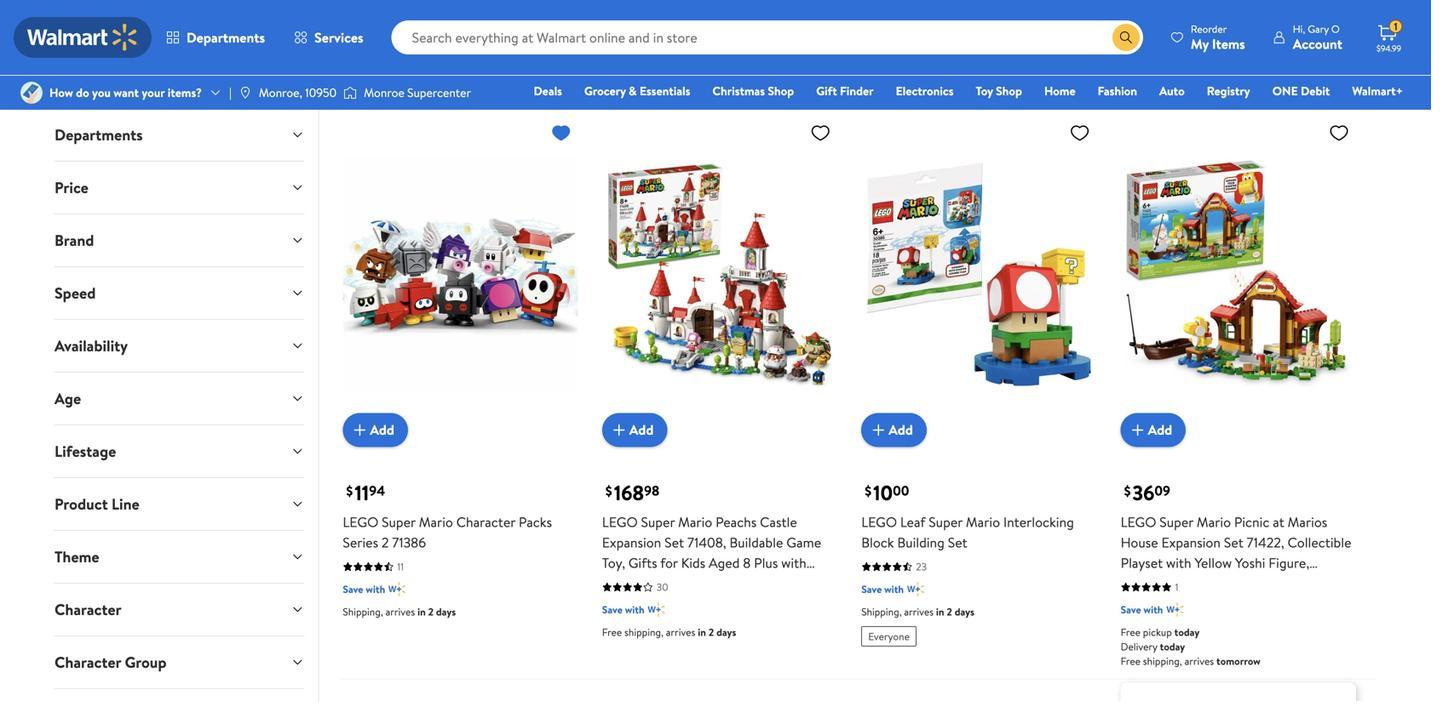 Task type: vqa. For each thing, say whether or not it's contained in the screenshot.
SUPER in LEGO Super Mario Peachs Castle Expansion Set 71408, Buildable Game Toy, Gifts for Kids Aged 8 Plus with Time Block plus Bowser and Toadette Figures, to Combine with Starter Course
yes



Task type: describe. For each thing, give the bounding box(es) containing it.
super for 11
[[382, 513, 416, 532]]

age
[[55, 388, 81, 410]]

availability button
[[41, 320, 318, 372]]

shipping, down series
[[343, 605, 383, 620]]

save for 11
[[343, 582, 363, 597]]

product line tab
[[41, 479, 318, 531]]

arrives up essentials
[[645, 18, 674, 32]]

$ 168 98
[[605, 479, 659, 507]]

walmart plus image down the 66
[[389, 35, 406, 53]]

mario inside the lego leaf super mario interlocking block building set
[[966, 513, 1000, 532]]

shipping, arrives in 2 days for 10
[[861, 605, 974, 620]]

lego super mario character packs series 2 71386
[[343, 513, 552, 552]]

1 horizontal spatial free shipping, arrives in 3+ days
[[1121, 35, 1261, 50]]

to inside lego super mario picnic at marios house expansion set 71422, collectible playset with yellow yoshi figure, buildable game toy to expand a starter course, super mario birthday gift for 6-8 year olds
[[1238, 574, 1251, 593]]

character for character
[[55, 600, 121, 621]]

walmart+ link
[[1345, 82, 1411, 100]]

character group
[[55, 653, 167, 674]]

lifestage tab
[[41, 426, 318, 478]]

starter inside lego super mario picnic at marios house expansion set 71422, collectible playset with yellow yoshi figure, buildable game toy to expand a starter course, super mario birthday gift for 6-8 year olds
[[1310, 574, 1352, 593]]

time
[[602, 574, 631, 593]]

add button for 10
[[861, 413, 927, 447]]

walmart image
[[27, 24, 138, 51]]

at
[[1273, 513, 1284, 532]]

gift finder link
[[809, 82, 881, 100]]

availability tab
[[41, 320, 318, 372]]

price
[[55, 177, 88, 198]]

10
[[873, 479, 893, 507]]

71422,
[[1247, 533, 1284, 552]]

electronics
[[896, 83, 954, 99]]

168
[[614, 479, 644, 507]]

shipping, down figures,
[[624, 625, 663, 640]]

debit
[[1301, 83, 1330, 99]]

speed tab
[[41, 267, 318, 319]]

6-
[[1121, 615, 1134, 634]]

$ 11 94
[[346, 479, 385, 507]]

age tab
[[41, 373, 318, 425]]

 image for monroe, 10950
[[238, 86, 252, 100]]

packs
[[519, 513, 552, 532]]

product line button
[[41, 479, 318, 531]]

with right services
[[366, 37, 385, 51]]

00
[[893, 481, 909, 500]]

playset
[[1121, 554, 1163, 573]]

in right my
[[1216, 35, 1225, 50]]

reorder
[[1191, 22, 1227, 36]]

block inside the lego leaf super mario interlocking block building set
[[861, 533, 894, 552]]

theme button
[[41, 532, 318, 584]]

character group button
[[41, 637, 318, 689]]

do
[[76, 84, 89, 101]]

super inside the lego leaf super mario interlocking block building set
[[929, 513, 963, 532]]

days down combine on the bottom
[[716, 625, 736, 640]]

lego super mario peachs castle expansion set 71408, buildable game toy, gifts for kids aged 8 plus with time block plus bowser and toadette figures, to combine with starter course
[[602, 513, 821, 634]]

free shipping, arrives in 2 days
[[602, 625, 736, 640]]

free up fashion link
[[1121, 35, 1141, 50]]

41
[[916, 14, 925, 29]]

buildable inside lego super mario peachs castle expansion set 71408, buildable game toy, gifts for kids aged 8 plus with time block plus bowser and toadette figures, to combine with starter course
[[730, 533, 783, 552]]

lego leaf super mario interlocking block building set
[[861, 513, 1074, 552]]

super up olds
[[1170, 595, 1203, 614]]

mario for 36
[[1197, 513, 1231, 532]]

plus
[[670, 574, 693, 593]]

save with for 36
[[1121, 603, 1163, 617]]

essentials
[[640, 83, 690, 99]]

reorder my items
[[1191, 22, 1245, 53]]

shipping, inside free pickup today delivery today free shipping, arrives tomorrow
[[1143, 654, 1182, 669]]

shipping, up 'everyone'
[[861, 605, 902, 620]]

save for 10
[[861, 582, 882, 597]]

free down 6-
[[1121, 654, 1141, 669]]

gifts
[[628, 554, 657, 573]]

save with for 168
[[602, 603, 645, 617]]

walmart plus image for 11
[[389, 581, 406, 598]]

course,
[[1121, 595, 1166, 614]]

monroe
[[364, 84, 404, 101]]

save for 168
[[602, 603, 623, 617]]

71408,
[[687, 533, 726, 552]]

o
[[1331, 22, 1340, 36]]

shop for toy shop
[[996, 83, 1022, 99]]

deals
[[534, 83, 562, 99]]

interlocking
[[1003, 513, 1074, 532]]

add to favorites list, lego super mario peachs castle expansion set 71408, buildable game toy, gifts for kids aged 8 plus with time block plus bowser and toadette figures, to combine with starter course image
[[810, 122, 831, 144]]

36
[[1133, 479, 1155, 507]]

with down time
[[625, 603, 645, 617]]

everyone
[[868, 630, 910, 644]]

theme
[[55, 547, 99, 568]]

add for 168
[[629, 421, 654, 440]]

shipping, right search icon
[[1143, 35, 1182, 50]]

0 horizontal spatial gift
[[816, 83, 837, 99]]

to inside lego super mario peachs castle expansion set 71408, buildable game toy, gifts for kids aged 8 plus with time block plus bowser and toadette figures, to combine with starter course
[[652, 595, 664, 614]]

30
[[657, 580, 668, 595]]

toy shop link
[[968, 82, 1030, 100]]

remove from favorites list, lego super mario character packs  series 2 71386 image
[[551, 122, 571, 144]]

pickup
[[1143, 625, 1172, 640]]

services
[[314, 28, 363, 47]]

lego for 10
[[861, 513, 897, 532]]

toadette
[[767, 574, 819, 593]]

speed
[[55, 283, 96, 304]]

expansion inside lego super mario picnic at marios house expansion set 71422, collectible playset with yellow yoshi figure, buildable game toy to expand a starter course, super mario birthday gift for 6-8 year olds
[[1161, 533, 1221, 552]]

with down and
[[724, 595, 750, 614]]

in up essentials
[[677, 18, 685, 32]]

items
[[1212, 34, 1245, 53]]

departments tab
[[41, 109, 318, 161]]

8 inside lego super mario peachs castle expansion set 71408, buildable game toy, gifts for kids aged 8 plus with time block plus bowser and toadette figures, to combine with starter course
[[743, 554, 751, 573]]

$ 10 00
[[865, 479, 909, 507]]

character for character group
[[55, 653, 121, 674]]

shop for christmas shop
[[768, 83, 794, 99]]

free left pickup
[[1121, 625, 1141, 640]]

monroe,
[[259, 84, 302, 101]]

add button for 36
[[1121, 413, 1186, 447]]

marios
[[1288, 513, 1327, 532]]

services button
[[279, 17, 378, 58]]

with up toadette
[[781, 554, 806, 573]]

free pickup today delivery today free shipping, arrives tomorrow
[[1121, 625, 1261, 669]]

product line
[[55, 494, 139, 515]]

lego for 168
[[602, 513, 638, 532]]

2 down lego super mario character packs series 2 71386
[[428, 605, 434, 620]]

add to favorites list, lego super mario picnic at marios house expansion set 71422, collectible playset with yellow yoshi figure, buildable game toy to expand a starter course, super mario birthday gift for 6-8 year olds image
[[1329, 122, 1349, 144]]

add for 36
[[1148, 421, 1172, 440]]

toy,
[[602, 554, 625, 573]]

arrives down combine on the bottom
[[666, 625, 695, 640]]

add to cart image for 10
[[868, 420, 889, 441]]

castle
[[760, 513, 797, 532]]

add to cart image for 11
[[350, 420, 370, 441]]

shipping, up monroe
[[365, 59, 404, 74]]

$ for 168
[[605, 482, 612, 501]]

character inside lego super mario character packs series 2 71386
[[456, 513, 515, 532]]

in down combine on the bottom
[[698, 625, 706, 640]]

arrives up 'everyone'
[[904, 605, 934, 620]]

in down 71386
[[417, 605, 426, 620]]

free down figures,
[[602, 625, 622, 640]]

gift inside lego super mario picnic at marios house expansion set 71422, collectible playset with yellow yoshi figure, buildable game toy to expand a starter course, super mario birthday gift for 6-8 year olds
[[1297, 595, 1320, 614]]

a
[[1301, 574, 1307, 593]]

$ 36 09
[[1124, 479, 1170, 507]]

lego super mario picnic at marios house expansion set 71422, collectible playset with yellow yoshi figure, buildable game toy to expand a starter course, super mario birthday gift for 6-8 year olds image
[[1121, 116, 1356, 434]]

shipping, up finder
[[861, 59, 902, 74]]

add for 11
[[370, 421, 394, 440]]

lego super mario character packs  series 2 71386 image
[[343, 116, 578, 434]]

arrives up monroe supercenter
[[407, 59, 436, 74]]

price button
[[41, 162, 318, 214]]

group
[[125, 653, 167, 674]]

days right reorder
[[1241, 35, 1261, 50]]

combine
[[668, 595, 721, 614]]

gary
[[1308, 22, 1329, 36]]

availability
[[55, 336, 128, 357]]

in down building
[[936, 605, 944, 620]]

0 horizontal spatial toy
[[976, 83, 993, 99]]

10950
[[305, 84, 337, 101]]

set inside lego super mario peachs castle expansion set 71408, buildable game toy, gifts for kids aged 8 plus with time block plus bowser and toadette figures, to combine with starter course
[[665, 533, 684, 552]]

$ for 10
[[865, 482, 872, 501]]

auto link
[[1152, 82, 1192, 100]]

lifestage button
[[41, 426, 318, 478]]

toy inside lego super mario picnic at marios house expansion set 71422, collectible playset with yellow yoshi figure, buildable game toy to expand a starter course, super mario birthday gift for 6-8 year olds
[[1215, 574, 1235, 593]]

age button
[[41, 373, 318, 425]]

buildable inside lego super mario picnic at marios house expansion set 71422, collectible playset with yellow yoshi figure, buildable game toy to expand a starter course, super mario birthday gift for 6-8 year olds
[[1121, 574, 1174, 593]]

shipping, up &
[[602, 18, 642, 32]]

0 vertical spatial 11
[[355, 479, 369, 507]]

days down the lego leaf super mario interlocking block building set
[[955, 605, 974, 620]]

mario for 11
[[419, 513, 453, 532]]

mario down yellow
[[1207, 595, 1241, 614]]

$ for 36
[[1124, 482, 1131, 501]]

with left walmart plus image on the right bottom of page
[[1144, 603, 1163, 617]]

1 horizontal spatial shipping, arrives in 2 days
[[602, 18, 715, 32]]

aged
[[709, 554, 740, 573]]

|
[[229, 84, 232, 101]]

figure,
[[1269, 554, 1309, 573]]

save with up monroe
[[343, 37, 385, 51]]

registry link
[[1199, 82, 1258, 100]]



Task type: locate. For each thing, give the bounding box(es) containing it.
add to cart image up the 168
[[609, 420, 629, 441]]

items?
[[168, 84, 202, 101]]

1 set from the left
[[665, 533, 684, 552]]

8 left plus
[[743, 554, 751, 573]]

fashion link
[[1090, 82, 1145, 100]]

olds
[[1173, 615, 1200, 634]]

monroe, 10950
[[259, 84, 337, 101]]

1 horizontal spatial add to cart image
[[868, 420, 889, 441]]

departments button
[[152, 17, 279, 58], [41, 109, 318, 161]]

home
[[1044, 83, 1076, 99]]

0 vertical spatial starter
[[1310, 574, 1352, 593]]

0 vertical spatial toy
[[976, 83, 993, 99]]

23 down building
[[916, 560, 927, 574]]

christmas shop
[[712, 83, 794, 99]]

1 add to cart image from the left
[[609, 420, 629, 441]]

days up toy shop
[[961, 59, 981, 74]]

0 vertical spatial 1
[[1394, 19, 1398, 34]]

1 horizontal spatial shop
[[996, 83, 1022, 99]]

shipping, arrives in 2 days for 11
[[343, 605, 456, 620]]

shipping, arrives in 2 days up essentials
[[602, 18, 715, 32]]

0 horizontal spatial shop
[[768, 83, 794, 99]]

lego super mario picnic at marios house expansion set 71422, collectible playset with yellow yoshi figure, buildable game toy to expand a starter course, super mario birthday gift for 6-8 year olds
[[1121, 513, 1352, 634]]

save with for 11
[[343, 582, 385, 597]]

days
[[695, 18, 715, 32], [1241, 35, 1261, 50], [463, 59, 483, 74], [961, 59, 981, 74], [436, 605, 456, 620], [955, 605, 974, 620], [716, 625, 736, 640]]

09
[[1155, 481, 1170, 500]]

save with up pickup
[[1121, 603, 1163, 617]]

1 horizontal spatial expansion
[[1161, 533, 1221, 552]]

71386
[[392, 533, 426, 552]]

$ inside $ 11 94
[[346, 482, 353, 501]]

0 horizontal spatial 23
[[916, 560, 927, 574]]

expand
[[1254, 574, 1297, 593]]

1 horizontal spatial gift
[[1297, 595, 1320, 614]]

shop right christmas
[[768, 83, 794, 99]]

gift down a
[[1297, 595, 1320, 614]]

grocery
[[584, 83, 626, 99]]

$ for 11
[[346, 482, 353, 501]]

how do you want your items?
[[49, 84, 202, 101]]

1 horizontal spatial 1
[[1394, 19, 1398, 34]]

save with down series
[[343, 582, 385, 597]]

character down theme
[[55, 600, 121, 621]]

super for 36
[[1160, 513, 1193, 532]]

2 horizontal spatial shipping, arrives in 2 days
[[861, 605, 974, 620]]

add to favorites list, lego leaf super mario interlocking block building set image
[[1070, 122, 1090, 144]]

1 up walmart plus image on the right bottom of page
[[1175, 580, 1179, 595]]

days up the supercenter
[[463, 59, 483, 74]]

with up 'everyone'
[[884, 582, 904, 597]]

1 lego from the left
[[343, 513, 378, 532]]

1 shop from the left
[[768, 83, 794, 99]]

and
[[743, 574, 764, 593]]

add to cart image
[[350, 420, 370, 441], [1127, 420, 1148, 441]]

days down lego super mario character packs series 2 71386
[[436, 605, 456, 620]]

add for 10
[[889, 421, 913, 440]]

arrives down olds
[[1185, 654, 1214, 669]]

super up building
[[929, 513, 963, 532]]

1 horizontal spatial game
[[1178, 574, 1212, 593]]

mario up "71408,"
[[678, 513, 712, 532]]

1 add to cart image from the left
[[350, 420, 370, 441]]

shipping, arrives in 2 days up 'everyone'
[[861, 605, 974, 620]]

save for 36
[[1121, 603, 1141, 617]]

arrives inside free pickup today delivery today free shipping, arrives tomorrow
[[1185, 654, 1214, 669]]

2
[[687, 18, 693, 32], [382, 533, 389, 552], [428, 605, 434, 620], [947, 605, 952, 620], [709, 625, 714, 640]]

gift finder
[[816, 83, 874, 99]]

save with for 10
[[861, 582, 904, 597]]

free down services
[[343, 59, 363, 74]]

course
[[602, 615, 644, 634]]

block inside lego super mario peachs castle expansion set 71408, buildable game toy, gifts for kids aged 8 plus with time block plus bowser and toadette figures, to combine with starter course
[[634, 574, 667, 593]]

departments inside 'tab'
[[55, 124, 143, 146]]

for up the plus
[[660, 554, 678, 573]]

super inside lego super mario peachs castle expansion set 71408, buildable game toy, gifts for kids aged 8 plus with time block plus bowser and toadette figures, to combine with starter course
[[641, 513, 675, 532]]

mario left picnic
[[1197, 513, 1231, 532]]

starter down toadette
[[753, 595, 794, 614]]

3+ up electronics
[[947, 59, 958, 74]]

add button up 09
[[1121, 413, 1186, 447]]

days up christmas
[[695, 18, 715, 32]]

11 up series
[[355, 479, 369, 507]]

for inside lego super mario peachs castle expansion set 71408, buildable game toy, gifts for kids aged 8 plus with time block plus bowser and toadette figures, to combine with starter course
[[660, 554, 678, 573]]

block
[[861, 533, 894, 552], [634, 574, 667, 593]]

lego super mario peachs castle expansion set 71408, buildable game toy, gifts for kids aged 8 plus with time block plus bowser and toadette figures, to combine with starter course image
[[602, 116, 838, 434]]

8 left "year"
[[1134, 615, 1141, 634]]

add button up 98
[[602, 413, 667, 447]]

add up 94
[[370, 421, 394, 440]]

product
[[55, 494, 108, 515]]

1 horizontal spatial add to cart image
[[1127, 420, 1148, 441]]

yellow
[[1195, 554, 1232, 573]]

1 add button from the left
[[343, 413, 408, 447]]

your
[[142, 84, 165, 101]]

search icon image
[[1119, 31, 1133, 44]]

super up 71386
[[382, 513, 416, 532]]

lego inside lego super mario character packs series 2 71386
[[343, 513, 378, 532]]

add up 00
[[889, 421, 913, 440]]

0 vertical spatial 8
[[743, 554, 751, 573]]

walmart plus image down 71386
[[389, 581, 406, 598]]

&
[[629, 83, 637, 99]]

3 lego from the left
[[861, 513, 897, 532]]

0 horizontal spatial to
[[652, 595, 664, 614]]

departments button down items?
[[41, 109, 318, 161]]

shop
[[768, 83, 794, 99], [996, 83, 1022, 99]]

0 vertical spatial gift
[[816, 83, 837, 99]]

buildable up plus
[[730, 533, 783, 552]]

price tab
[[41, 162, 318, 214]]

add
[[370, 421, 394, 440], [629, 421, 654, 440], [889, 421, 913, 440], [1148, 421, 1172, 440]]

add to cart image for 36
[[1127, 420, 1148, 441]]

super
[[382, 513, 416, 532], [641, 513, 675, 532], [929, 513, 963, 532], [1160, 513, 1193, 532], [1170, 595, 1203, 614]]

for
[[660, 554, 678, 573], [1323, 595, 1341, 614]]

1 vertical spatial departments
[[55, 124, 143, 146]]

$ left 10
[[865, 482, 872, 501]]

1 $ from the left
[[346, 482, 353, 501]]

1 vertical spatial buildable
[[1121, 574, 1174, 593]]

0 horizontal spatial block
[[634, 574, 667, 593]]

finder
[[840, 83, 874, 99]]

game inside lego super mario picnic at marios house expansion set 71422, collectible playset with yellow yoshi figure, buildable game toy to expand a starter course, super mario birthday gift for 6-8 year olds
[[1178, 574, 1212, 593]]

23 left reorder
[[1175, 14, 1186, 29]]

0 vertical spatial for
[[660, 554, 678, 573]]

with down series
[[366, 582, 385, 597]]

today down olds
[[1160, 640, 1185, 654]]

lego down the 168
[[602, 513, 638, 532]]

add button
[[343, 413, 408, 447], [602, 413, 667, 447], [861, 413, 927, 447], [1121, 413, 1186, 447]]

mario for 168
[[678, 513, 712, 532]]

 image for how do you want your items?
[[20, 82, 43, 104]]

character group tab
[[41, 637, 318, 689]]

add to cart image
[[609, 420, 629, 441], [868, 420, 889, 441]]

0 horizontal spatial add to cart image
[[350, 420, 370, 441]]

one debit
[[1272, 83, 1330, 99]]

with inside lego super mario picnic at marios house expansion set 71422, collectible playset with yellow yoshi figure, buildable game toy to expand a starter course, super mario birthday gift for 6-8 year olds
[[1166, 554, 1191, 573]]

brand tab
[[41, 215, 318, 267]]

buildable
[[730, 533, 783, 552], [1121, 574, 1174, 593]]

set inside the lego leaf super mario interlocking block building set
[[948, 533, 967, 552]]

2 up essentials
[[687, 18, 693, 32]]

0 horizontal spatial for
[[660, 554, 678, 573]]

1 horizontal spatial 3+
[[947, 59, 958, 74]]

0 horizontal spatial 3+
[[449, 59, 461, 74]]

2 add to cart image from the left
[[868, 420, 889, 441]]

lego for 11
[[343, 513, 378, 532]]

theme tab
[[41, 532, 318, 584]]

add button for 11
[[343, 413, 408, 447]]

66
[[397, 14, 409, 29]]

0 horizontal spatial 8
[[743, 554, 751, 573]]

super for 168
[[641, 513, 675, 532]]

fashion
[[1098, 83, 1137, 99]]

departments
[[187, 28, 265, 47], [55, 124, 143, 146]]

bowser
[[697, 574, 740, 593]]

0 vertical spatial 23
[[1175, 14, 1186, 29]]

walmart+
[[1352, 83, 1403, 99]]

0 horizontal spatial 11
[[355, 479, 369, 507]]

toy
[[976, 83, 993, 99], [1215, 574, 1235, 593]]

0 horizontal spatial starter
[[753, 595, 794, 614]]

2 add button from the left
[[602, 413, 667, 447]]

block left building
[[861, 533, 894, 552]]

1 up $94.99
[[1394, 19, 1398, 34]]

3 add button from the left
[[861, 413, 927, 447]]

super inside lego super mario character packs series 2 71386
[[382, 513, 416, 532]]

1 vertical spatial 1
[[1175, 580, 1179, 595]]

4 lego from the left
[[1121, 513, 1156, 532]]

tab
[[41, 690, 318, 702]]

for down collectible
[[1323, 595, 1341, 614]]

toy down yellow
[[1215, 574, 1235, 593]]

 image right |
[[238, 86, 252, 100]]

lifestage
[[55, 441, 116, 463]]

$ inside $ 36 09
[[1124, 482, 1131, 501]]

save with up 'everyone'
[[861, 582, 904, 597]]

character
[[456, 513, 515, 532], [55, 600, 121, 621], [55, 653, 121, 674]]

walmart plus image for 168
[[648, 602, 665, 619]]

8 inside lego super mario picnic at marios house expansion set 71422, collectible playset with yellow yoshi figure, buildable game toy to expand a starter course, super mario birthday gift for 6-8 year olds
[[1134, 615, 1141, 634]]

expansion
[[602, 533, 661, 552], [1161, 533, 1221, 552]]

walmart plus image
[[1167, 602, 1184, 619]]

lego inside lego super mario picnic at marios house expansion set 71422, collectible playset with yellow yoshi figure, buildable game toy to expand a starter course, super mario birthday gift for 6-8 year olds
[[1121, 513, 1156, 532]]

today down walmart plus image on the right bottom of page
[[1174, 625, 1200, 640]]

walmart plus image down 30
[[648, 602, 665, 619]]

2 shop from the left
[[996, 83, 1022, 99]]

add up 09
[[1148, 421, 1172, 440]]

3 $ from the left
[[865, 482, 872, 501]]

shipping,
[[1143, 35, 1182, 50], [365, 59, 404, 74], [624, 625, 663, 640], [1143, 654, 1182, 669]]

character button
[[41, 584, 318, 636]]

1 horizontal spatial departments
[[187, 28, 265, 47]]

1 expansion from the left
[[602, 533, 661, 552]]

2 down the lego leaf super mario interlocking block building set
[[947, 605, 952, 620]]

1 horizontal spatial to
[[1238, 574, 1251, 593]]

lego inside the lego leaf super mario interlocking block building set
[[861, 513, 897, 532]]

walmart plus image down building
[[907, 581, 924, 598]]

to up free shipping, arrives in 2 days
[[652, 595, 664, 614]]

Walmart Site-Wide search field
[[392, 20, 1143, 55]]

4 add button from the left
[[1121, 413, 1186, 447]]

account
[[1293, 34, 1343, 53]]

add to cart image up 36
[[1127, 420, 1148, 441]]

$94.99
[[1377, 43, 1401, 54]]

starter inside lego super mario peachs castle expansion set 71408, buildable game toy, gifts for kids aged 8 plus with time block plus bowser and toadette figures, to combine with starter course
[[753, 595, 794, 614]]

1 horizontal spatial toy
[[1215, 574, 1235, 593]]

2 add to cart image from the left
[[1127, 420, 1148, 441]]

game inside lego super mario peachs castle expansion set 71408, buildable game toy, gifts for kids aged 8 plus with time block plus bowser and toadette figures, to combine with starter course
[[786, 533, 821, 552]]

1 horizontal spatial  image
[[238, 86, 252, 100]]

2 vertical spatial character
[[55, 653, 121, 674]]

1 horizontal spatial block
[[861, 533, 894, 552]]

94
[[369, 481, 385, 500]]

1 vertical spatial departments button
[[41, 109, 318, 161]]

set up kids
[[665, 533, 684, 552]]

walmart plus image for 10
[[907, 581, 924, 598]]

2 inside lego super mario character packs series 2 71386
[[382, 533, 389, 552]]

2 down combine on the bottom
[[709, 625, 714, 640]]

in up the supercenter
[[439, 59, 447, 74]]

walmart plus image
[[389, 35, 406, 53], [389, 581, 406, 598], [907, 581, 924, 598], [648, 602, 665, 619]]

with left yellow
[[1166, 554, 1191, 573]]

free shipping, arrives in 3+ days up auto link
[[1121, 35, 1261, 50]]

registry
[[1207, 83, 1250, 99]]

departments down you
[[55, 124, 143, 146]]

1 horizontal spatial buildable
[[1121, 574, 1174, 593]]

1 vertical spatial character
[[55, 600, 121, 621]]

set right building
[[948, 533, 967, 552]]

1 add from the left
[[370, 421, 394, 440]]

in up electronics link at the right
[[936, 59, 944, 74]]

add button for 168
[[602, 413, 667, 447]]

arrives down 71386
[[386, 605, 415, 620]]

character tab
[[41, 584, 318, 636]]

auto
[[1159, 83, 1185, 99]]

0 horizontal spatial  image
[[20, 82, 43, 104]]

buildable up course,
[[1121, 574, 1174, 593]]

mario inside lego super mario peachs castle expansion set 71408, buildable game toy, gifts for kids aged 8 plus with time block plus bowser and toadette figures, to combine with starter course
[[678, 513, 712, 532]]

year
[[1144, 615, 1169, 634]]

brand button
[[41, 215, 318, 267]]

1 horizontal spatial set
[[948, 533, 967, 552]]

add to cart image for 168
[[609, 420, 629, 441]]

grocery & essentials
[[584, 83, 690, 99]]

3 set from the left
[[1224, 533, 1244, 552]]

super down 09
[[1160, 513, 1193, 532]]

4 add from the left
[[1148, 421, 1172, 440]]

starter
[[1310, 574, 1352, 593], [753, 595, 794, 614]]

3+ up the supercenter
[[449, 59, 461, 74]]

0 horizontal spatial add to cart image
[[609, 420, 629, 441]]

1 horizontal spatial 23
[[1175, 14, 1186, 29]]

3 add from the left
[[889, 421, 913, 440]]

expansion up yellow
[[1161, 533, 1221, 552]]

speed button
[[41, 267, 318, 319]]

1 vertical spatial to
[[652, 595, 664, 614]]

peachs
[[716, 513, 757, 532]]

1 horizontal spatial starter
[[1310, 574, 1352, 593]]

0 vertical spatial game
[[786, 533, 821, 552]]

2 horizontal spatial set
[[1224, 533, 1244, 552]]

3+
[[1227, 35, 1239, 50], [449, 59, 461, 74], [947, 59, 958, 74]]

0 vertical spatial free shipping, arrives in 3+ days
[[1121, 35, 1261, 50]]

block down gifts
[[634, 574, 667, 593]]

lego for 36
[[1121, 513, 1156, 532]]

shipping, down pickup
[[1143, 654, 1182, 669]]

you
[[92, 84, 111, 101]]

0 vertical spatial departments
[[187, 28, 265, 47]]

1 vertical spatial gift
[[1297, 595, 1320, 614]]

deals link
[[526, 82, 570, 100]]

lego down 10
[[861, 513, 897, 532]]

grocery & essentials link
[[577, 82, 698, 100]]

0 horizontal spatial set
[[665, 533, 684, 552]]

2 horizontal spatial 3+
[[1227, 35, 1239, 50]]

series
[[343, 533, 378, 552]]

0 horizontal spatial expansion
[[602, 533, 661, 552]]

0 vertical spatial buildable
[[730, 533, 783, 552]]

 image
[[20, 82, 43, 104], [238, 86, 252, 100]]

0 horizontal spatial departments
[[55, 124, 143, 146]]

3+ right reorder
[[1227, 35, 1239, 50]]

add button up 94
[[343, 413, 408, 447]]

lego inside lego super mario peachs castle expansion set 71408, buildable game toy, gifts for kids aged 8 plus with time block plus bowser and toadette figures, to combine with starter course
[[602, 513, 638, 532]]

electronics link
[[888, 82, 961, 100]]

christmas shop link
[[705, 82, 802, 100]]

0 vertical spatial to
[[1238, 574, 1251, 593]]

building
[[897, 533, 945, 552]]

1 horizontal spatial 8
[[1134, 615, 1141, 634]]

Search search field
[[392, 20, 1143, 55]]

gift left finder
[[816, 83, 837, 99]]

2 left 71386
[[382, 533, 389, 552]]

want
[[114, 84, 139, 101]]

add button up 00
[[861, 413, 927, 447]]

game down yellow
[[1178, 574, 1212, 593]]

2 expansion from the left
[[1161, 533, 1221, 552]]

lego up the house
[[1121, 513, 1156, 532]]

how
[[49, 84, 73, 101]]

set inside lego super mario picnic at marios house expansion set 71422, collectible playset with yellow yoshi figure, buildable game toy to expand a starter course, super mario birthday gift for 6-8 year olds
[[1224, 533, 1244, 552]]

2 set from the left
[[948, 533, 967, 552]]

$ left the 168
[[605, 482, 612, 501]]

0 horizontal spatial 1
[[1175, 580, 1179, 595]]

0 horizontal spatial buildable
[[730, 533, 783, 552]]

2 $ from the left
[[605, 482, 612, 501]]

expansion inside lego super mario peachs castle expansion set 71408, buildable game toy, gifts for kids aged 8 plus with time block plus bowser and toadette figures, to combine with starter course
[[602, 533, 661, 552]]

arrives up auto link
[[1185, 35, 1214, 50]]

christmas
[[712, 83, 765, 99]]

 image
[[343, 84, 357, 101]]

shop left the home
[[996, 83, 1022, 99]]

arrives up electronics link at the right
[[904, 59, 934, 74]]

$ inside $ 168 98
[[605, 482, 612, 501]]

1 vertical spatial for
[[1323, 595, 1341, 614]]

1 horizontal spatial 11
[[397, 560, 404, 574]]

lego
[[343, 513, 378, 532], [602, 513, 638, 532], [861, 513, 897, 532], [1121, 513, 1156, 532]]

supercenter
[[407, 84, 471, 101]]

1 vertical spatial 8
[[1134, 615, 1141, 634]]

4 $ from the left
[[1124, 482, 1131, 501]]

1 vertical spatial free shipping, arrives in 3+ days
[[343, 59, 483, 74]]

0 vertical spatial character
[[456, 513, 515, 532]]

lego leaf super mario interlocking block building set image
[[861, 116, 1097, 434]]

0 vertical spatial departments button
[[152, 17, 279, 58]]

1 vertical spatial 11
[[397, 560, 404, 574]]

1 vertical spatial starter
[[753, 595, 794, 614]]

1 vertical spatial game
[[1178, 574, 1212, 593]]

0 horizontal spatial free shipping, arrives in 3+ days
[[343, 59, 483, 74]]

0 horizontal spatial game
[[786, 533, 821, 552]]

hi,
[[1293, 22, 1305, 36]]

0 horizontal spatial shipping, arrives in 2 days
[[343, 605, 456, 620]]

$ inside $ 10 00
[[865, 482, 872, 501]]

for inside lego super mario picnic at marios house expansion set 71422, collectible playset with yellow yoshi figure, buildable game toy to expand a starter course, super mario birthday gift for 6-8 year olds
[[1323, 595, 1341, 614]]

figures,
[[602, 595, 648, 614]]

set up yoshi at right bottom
[[1224, 533, 1244, 552]]

collectible
[[1288, 533, 1351, 552]]

2 add from the left
[[629, 421, 654, 440]]

mario inside lego super mario character packs series 2 71386
[[419, 513, 453, 532]]

kids
[[681, 554, 705, 573]]

to
[[1238, 574, 1251, 593], [652, 595, 664, 614]]

1 vertical spatial 23
[[916, 560, 927, 574]]

0 vertical spatial block
[[861, 533, 894, 552]]

1 horizontal spatial for
[[1323, 595, 1341, 614]]

1 vertical spatial toy
[[1215, 574, 1235, 593]]

1 vertical spatial block
[[634, 574, 667, 593]]

toy shop
[[976, 83, 1022, 99]]

2 lego from the left
[[602, 513, 638, 532]]



